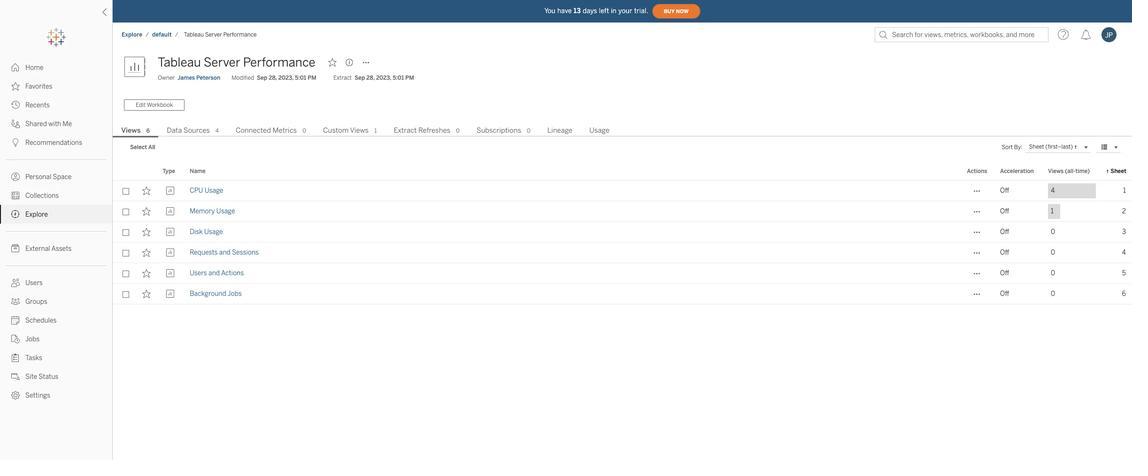 Task type: locate. For each thing, give the bounding box(es) containing it.
0 horizontal spatial 2023,
[[279, 75, 294, 81]]

1 inside sub-spaces tab list
[[375, 128, 377, 134]]

users down requests
[[190, 270, 207, 278]]

by text only_f5he34f image inside tasks link
[[11, 354, 20, 363]]

1 down views (all-time)
[[1052, 208, 1054, 216]]

users and actions
[[190, 270, 244, 278]]

0 horizontal spatial 5:01
[[295, 75, 306, 81]]

tasks link
[[0, 349, 112, 368]]

performance up modified sep 28, 2023, 5:01 pm
[[243, 55, 316, 70]]

4 down views (all-time)
[[1052, 187, 1056, 195]]

usage
[[590, 126, 610, 135], [205, 187, 223, 195], [217, 208, 235, 216], [204, 228, 223, 236]]

1 view image from the top
[[166, 208, 175, 216]]

performance
[[223, 31, 257, 38], [243, 55, 316, 70]]

1 horizontal spatial 28,
[[367, 75, 375, 81]]

4 by text only_f5he34f image from the top
[[11, 336, 20, 344]]

1 horizontal spatial jobs
[[228, 290, 242, 298]]

sheet right by:
[[1030, 144, 1045, 150]]

sheet (first–last)
[[1030, 144, 1074, 150]]

view image left "disk"
[[166, 228, 175, 237]]

5:01 for modified sep 28, 2023, 5:01 pm
[[295, 75, 306, 81]]

3 by text only_f5he34f image from the top
[[11, 120, 20, 128]]

1 vertical spatial explore
[[25, 211, 48, 219]]

2 vertical spatial 1
[[1052, 208, 1054, 216]]

2
[[1123, 208, 1127, 216]]

by text only_f5he34f image inside recents link
[[11, 101, 20, 109]]

view image left memory
[[166, 208, 175, 216]]

custom views
[[323, 126, 369, 135]]

view image for background jobs
[[166, 290, 175, 299]]

view image left background
[[166, 290, 175, 299]]

0 horizontal spatial explore
[[25, 211, 48, 219]]

by text only_f5he34f image left the shared
[[11, 120, 20, 128]]

2023,
[[279, 75, 294, 81], [376, 75, 392, 81]]

users up groups
[[25, 280, 43, 288]]

5 off from the top
[[1001, 270, 1010, 278]]

2 by text only_f5he34f image from the top
[[11, 101, 20, 109]]

6 by text only_f5he34f image from the top
[[11, 192, 20, 200]]

4 off from the top
[[1001, 249, 1010, 257]]

view image for memory usage
[[166, 208, 175, 216]]

2 row from the top
[[113, 202, 1133, 222]]

disk usage link
[[190, 222, 223, 243]]

3 off from the top
[[1001, 228, 1010, 236]]

actions down requests and sessions link
[[221, 270, 244, 278]]

off for 3
[[1001, 228, 1010, 236]]

tableau server performance
[[184, 31, 257, 38], [158, 55, 316, 70]]

0 vertical spatial extract
[[334, 75, 352, 81]]

sort by:
[[1002, 144, 1023, 151]]

users link
[[0, 274, 112, 293]]

actions left acceleration
[[968, 168, 988, 175]]

explore link left default link
[[121, 31, 143, 39]]

explore link down collections
[[0, 205, 112, 224]]

have
[[558, 7, 572, 15]]

disk usage
[[190, 228, 223, 236]]

view image
[[166, 187, 175, 195], [166, 249, 175, 257], [166, 270, 175, 278], [166, 290, 175, 299]]

4 view image from the top
[[166, 290, 175, 299]]

extract sep 28, 2023, 5:01 pm
[[334, 75, 414, 81]]

your
[[619, 7, 633, 15]]

2 pm from the left
[[406, 75, 414, 81]]

memory
[[190, 208, 215, 216]]

pm for extract sep 28, 2023, 5:01 pm
[[406, 75, 414, 81]]

server inside main content
[[204, 55, 241, 70]]

actions inside row
[[221, 270, 244, 278]]

requests and sessions
[[190, 249, 259, 257]]

2 off from the top
[[1001, 208, 1010, 216]]

1 horizontal spatial sheet
[[1111, 168, 1127, 175]]

jobs right background
[[228, 290, 242, 298]]

by text only_f5he34f image left personal
[[11, 173, 20, 181]]

1 horizontal spatial 2023,
[[376, 75, 392, 81]]

4 row from the top
[[113, 243, 1133, 264]]

tableau
[[184, 31, 204, 38], [158, 55, 201, 70]]

usage for memory usage
[[217, 208, 235, 216]]

1 pm from the left
[[308, 75, 317, 81]]

2 view image from the top
[[166, 249, 175, 257]]

0 horizontal spatial 4
[[216, 128, 219, 134]]

usage inside "link"
[[205, 187, 223, 195]]

2 view image from the top
[[166, 228, 175, 237]]

you have 13 days left in your trial.
[[545, 7, 649, 15]]

main navigation. press the up and down arrow keys to access links. element
[[0, 58, 112, 406]]

2 sep from the left
[[355, 75, 365, 81]]

2023, for extract sep 28, 2023, 5:01 pm
[[376, 75, 392, 81]]

1 horizontal spatial explore link
[[121, 31, 143, 39]]

Search for views, metrics, workbooks, and more text field
[[875, 27, 1049, 42]]

by text only_f5he34f image inside explore link
[[11, 211, 20, 219]]

by text only_f5he34f image left recents
[[11, 101, 20, 109]]

2 vertical spatial 4
[[1123, 249, 1127, 257]]

0 vertical spatial 1
[[375, 128, 377, 134]]

1 horizontal spatial /
[[175, 31, 178, 38]]

1 28, from the left
[[269, 75, 277, 81]]

1 vertical spatial performance
[[243, 55, 316, 70]]

view image
[[166, 208, 175, 216], [166, 228, 175, 237]]

1 vertical spatial jobs
[[25, 336, 40, 344]]

by text only_f5he34f image inside the jobs link
[[11, 336, 20, 344]]

sheet inside grid
[[1111, 168, 1127, 175]]

personal
[[25, 173, 51, 181]]

by text only_f5he34f image left schedules at the left bottom
[[11, 317, 20, 325]]

0 vertical spatial 6
[[146, 128, 150, 134]]

by text only_f5he34f image left collections
[[11, 192, 20, 200]]

0 horizontal spatial views
[[121, 126, 141, 135]]

1 vertical spatial users
[[25, 280, 43, 288]]

0 vertical spatial and
[[219, 249, 231, 257]]

and inside requests and sessions link
[[219, 249, 231, 257]]

home link
[[0, 58, 112, 77]]

sheet (first–last) button
[[1026, 142, 1092, 153]]

1 view image from the top
[[166, 187, 175, 195]]

explore for explore
[[25, 211, 48, 219]]

by text only_f5he34f image for explore
[[11, 211, 20, 219]]

0 horizontal spatial /
[[146, 31, 149, 38]]

external
[[25, 245, 50, 253]]

usage for cpu usage
[[205, 187, 223, 195]]

1 horizontal spatial 6
[[1123, 290, 1127, 298]]

1 up the 2
[[1124, 187, 1127, 195]]

4 right sources
[[216, 128, 219, 134]]

4 down 3
[[1123, 249, 1127, 257]]

sheet inside dropdown button
[[1030, 144, 1045, 150]]

by text only_f5he34f image left favorites
[[11, 82, 20, 91]]

1 horizontal spatial pm
[[406, 75, 414, 81]]

0 horizontal spatial actions
[[221, 270, 244, 278]]

0 horizontal spatial sep
[[257, 75, 267, 81]]

2 2023, from the left
[[376, 75, 392, 81]]

6 off from the top
[[1001, 290, 1010, 298]]

1 vertical spatial and
[[209, 270, 220, 278]]

1 vertical spatial 4
[[1052, 187, 1056, 195]]

1 5:01 from the left
[[295, 75, 306, 81]]

view image left users and actions link on the bottom
[[166, 270, 175, 278]]

2023, for modified sep 28, 2023, 5:01 pm
[[279, 75, 294, 81]]

0 horizontal spatial extract
[[334, 75, 352, 81]]

5 by text only_f5he34f image from the top
[[11, 354, 20, 363]]

and up background jobs
[[209, 270, 220, 278]]

workbook image
[[124, 53, 152, 81]]

view image down "type"
[[166, 187, 175, 195]]

6 down "5"
[[1123, 290, 1127, 298]]

1 2023, from the left
[[279, 75, 294, 81]]

6
[[146, 128, 150, 134], [1123, 290, 1127, 298]]

row
[[113, 181, 1133, 202], [113, 202, 1133, 222], [113, 222, 1133, 243], [113, 243, 1133, 264], [113, 264, 1133, 284], [113, 284, 1133, 305]]

by text only_f5he34f image for recents
[[11, 101, 20, 109]]

4 inside sub-spaces tab list
[[216, 128, 219, 134]]

by text only_f5he34f image for personal space
[[11, 173, 20, 181]]

views up select at the top
[[121, 126, 141, 135]]

row containing disk usage
[[113, 222, 1133, 243]]

explore left default link
[[122, 31, 142, 38]]

1 vertical spatial tableau server performance
[[158, 55, 316, 70]]

shared with me link
[[0, 115, 112, 133]]

1 off from the top
[[1001, 187, 1010, 195]]

(all-
[[1066, 168, 1076, 175]]

subscriptions
[[477, 126, 522, 135]]

off for 5
[[1001, 270, 1010, 278]]

1 vertical spatial explore link
[[0, 205, 112, 224]]

1 horizontal spatial actions
[[968, 168, 988, 175]]

all
[[148, 144, 155, 151]]

2 horizontal spatial 4
[[1123, 249, 1127, 257]]

disk
[[190, 228, 203, 236]]

0 vertical spatial explore
[[122, 31, 142, 38]]

by text only_f5he34f image for external assets
[[11, 245, 20, 253]]

1 horizontal spatial sep
[[355, 75, 365, 81]]

metrics
[[273, 126, 297, 135]]

background jobs link
[[190, 284, 242, 305]]

by text only_f5he34f image inside schedules link
[[11, 317, 20, 325]]

1 vertical spatial 6
[[1123, 290, 1127, 298]]

5 row from the top
[[113, 264, 1133, 284]]

3 by text only_f5he34f image from the top
[[11, 245, 20, 253]]

5:01 for extract sep 28, 2023, 5:01 pm
[[393, 75, 404, 81]]

5
[[1123, 270, 1127, 278]]

background
[[190, 290, 226, 298]]

0 horizontal spatial sheet
[[1030, 144, 1045, 150]]

0 vertical spatial 4
[[216, 128, 219, 134]]

0 vertical spatial actions
[[968, 168, 988, 175]]

1 vertical spatial view image
[[166, 228, 175, 237]]

5 by text only_f5he34f image from the top
[[11, 173, 20, 181]]

1 vertical spatial actions
[[221, 270, 244, 278]]

extract for extract sep 28, 2023, 5:01 pm
[[334, 75, 352, 81]]

by text only_f5he34f image inside groups link
[[11, 298, 20, 306]]

jobs inside the jobs link
[[25, 336, 40, 344]]

3 row from the top
[[113, 222, 1133, 243]]

0 horizontal spatial 1
[[375, 128, 377, 134]]

row containing background jobs
[[113, 284, 1133, 305]]

views (all-time)
[[1049, 168, 1091, 175]]

by text only_f5he34f image inside favorites link
[[11, 82, 20, 91]]

6 up all
[[146, 128, 150, 134]]

collections link
[[0, 187, 112, 205]]

performance inside main content
[[243, 55, 316, 70]]

1 horizontal spatial 5:01
[[393, 75, 404, 81]]

2 5:01 from the left
[[393, 75, 404, 81]]

0 horizontal spatial pm
[[308, 75, 317, 81]]

by text only_f5he34f image inside 'collections' link
[[11, 192, 20, 200]]

view image for requests and sessions
[[166, 249, 175, 257]]

by text only_f5he34f image
[[11, 82, 20, 91], [11, 101, 20, 109], [11, 120, 20, 128], [11, 139, 20, 147], [11, 173, 20, 181], [11, 192, 20, 200], [11, 279, 20, 288], [11, 298, 20, 306], [11, 317, 20, 325]]

views for views (all-time)
[[1049, 168, 1064, 175]]

1 vertical spatial tableau
[[158, 55, 201, 70]]

2 28, from the left
[[367, 75, 375, 81]]

jobs up tasks
[[25, 336, 40, 344]]

row group
[[113, 181, 1133, 305]]

sheet
[[1030, 144, 1045, 150], [1111, 168, 1127, 175]]

explore link
[[121, 31, 143, 39], [0, 205, 112, 224]]

by text only_f5he34f image inside recommendations link
[[11, 139, 20, 147]]

type
[[163, 168, 175, 175]]

explore down collections
[[25, 211, 48, 219]]

/ left default link
[[146, 31, 149, 38]]

9 by text only_f5he34f image from the top
[[11, 317, 20, 325]]

2 by text only_f5he34f image from the top
[[11, 211, 20, 219]]

by text only_f5he34f image inside users link
[[11, 279, 20, 288]]

off for 1
[[1001, 187, 1010, 195]]

1 horizontal spatial explore
[[122, 31, 142, 38]]

sep for extract
[[355, 75, 365, 81]]

by text only_f5he34f image inside home link
[[11, 63, 20, 72]]

jobs inside background jobs link
[[228, 290, 242, 298]]

sheet right time)
[[1111, 168, 1127, 175]]

0 vertical spatial view image
[[166, 208, 175, 216]]

tableau server performance up the modified
[[158, 55, 316, 70]]

row containing users and actions
[[113, 264, 1133, 284]]

2 / from the left
[[175, 31, 178, 38]]

2 horizontal spatial 1
[[1124, 187, 1127, 195]]

7 by text only_f5he34f image from the top
[[11, 392, 20, 400]]

3 view image from the top
[[166, 270, 175, 278]]

refreshes
[[419, 126, 451, 135]]

view image left requests
[[166, 249, 175, 257]]

connected metrics
[[236, 126, 297, 135]]

extract inside sub-spaces tab list
[[394, 126, 417, 135]]

shared
[[25, 120, 47, 128]]

6 by text only_f5he34f image from the top
[[11, 373, 20, 382]]

and left the sessions
[[219, 249, 231, 257]]

usage right 'cpu'
[[205, 187, 223, 195]]

collections
[[25, 192, 59, 200]]

views left (all-
[[1049, 168, 1064, 175]]

by text only_f5he34f image left recommendations
[[11, 139, 20, 147]]

by text only_f5he34f image for recommendations
[[11, 139, 20, 147]]

1 vertical spatial extract
[[394, 126, 417, 135]]

pm
[[308, 75, 317, 81], [406, 75, 414, 81]]

peterson
[[196, 75, 220, 81]]

groups link
[[0, 293, 112, 312]]

name
[[190, 168, 206, 175]]

row containing cpu usage
[[113, 181, 1133, 202]]

memory usage link
[[190, 202, 235, 222]]

tableau server performance up peterson
[[184, 31, 257, 38]]

grid
[[113, 163, 1133, 461]]

usage right memory
[[217, 208, 235, 216]]

1 by text only_f5he34f image from the top
[[11, 82, 20, 91]]

2 horizontal spatial views
[[1049, 168, 1064, 175]]

off for 2
[[1001, 208, 1010, 216]]

by text only_f5he34f image for users
[[11, 279, 20, 288]]

by text only_f5he34f image inside external assets link
[[11, 245, 20, 253]]

by text only_f5he34f image for groups
[[11, 298, 20, 306]]

by text only_f5he34f image inside personal space link
[[11, 173, 20, 181]]

1 horizontal spatial 1
[[1052, 208, 1054, 216]]

0 horizontal spatial jobs
[[25, 336, 40, 344]]

external assets
[[25, 245, 72, 253]]

usage right "disk"
[[204, 228, 223, 236]]

6 row from the top
[[113, 284, 1133, 305]]

0 vertical spatial users
[[190, 270, 207, 278]]

explore
[[122, 31, 142, 38], [25, 211, 48, 219]]

with
[[48, 120, 61, 128]]

users for users and actions
[[190, 270, 207, 278]]

pm for modified sep 28, 2023, 5:01 pm
[[308, 75, 317, 81]]

by text only_f5he34f image inside settings 'link'
[[11, 392, 20, 400]]

site status
[[25, 374, 58, 382]]

and
[[219, 249, 231, 257], [209, 270, 220, 278]]

0 vertical spatial jobs
[[228, 290, 242, 298]]

5:01
[[295, 75, 306, 81], [393, 75, 404, 81]]

0 vertical spatial performance
[[223, 31, 257, 38]]

1 horizontal spatial extract
[[394, 126, 417, 135]]

28,
[[269, 75, 277, 81], [367, 75, 375, 81]]

users inside 'main navigation. press the up and down arrow keys to access links.' element
[[25, 280, 43, 288]]

1 vertical spatial sheet
[[1111, 168, 1127, 175]]

views right custom
[[350, 126, 369, 135]]

shared with me
[[25, 120, 72, 128]]

7 by text only_f5he34f image from the top
[[11, 279, 20, 288]]

0 vertical spatial explore link
[[121, 31, 143, 39]]

4 by text only_f5he34f image from the top
[[11, 139, 20, 147]]

modified
[[232, 75, 254, 81]]

connected
[[236, 126, 271, 135]]

0 horizontal spatial explore link
[[0, 205, 112, 224]]

james
[[178, 75, 195, 81]]

/ right default link
[[175, 31, 178, 38]]

select all
[[130, 144, 155, 151]]

0 vertical spatial sheet
[[1030, 144, 1045, 150]]

tableau up james
[[158, 55, 201, 70]]

and inside users and actions link
[[209, 270, 220, 278]]

days
[[583, 7, 598, 15]]

1 horizontal spatial users
[[190, 270, 207, 278]]

buy now button
[[653, 4, 701, 19]]

1 sep from the left
[[257, 75, 267, 81]]

users inside row group
[[190, 270, 207, 278]]

0 horizontal spatial users
[[25, 280, 43, 288]]

off for 6
[[1001, 290, 1010, 298]]

by text only_f5he34f image for settings
[[11, 392, 20, 400]]

by text only_f5he34f image left groups
[[11, 298, 20, 306]]

1 by text only_f5he34f image from the top
[[11, 63, 20, 72]]

1 vertical spatial server
[[204, 55, 241, 70]]

1 row from the top
[[113, 181, 1133, 202]]

by text only_f5he34f image up groups link
[[11, 279, 20, 288]]

by text only_f5he34f image inside the shared with me link
[[11, 120, 20, 128]]

usage right lineage
[[590, 126, 610, 135]]

1 right custom views at the top
[[375, 128, 377, 134]]

1 horizontal spatial views
[[350, 126, 369, 135]]

explore inside 'main navigation. press the up and down arrow keys to access links.' element
[[25, 211, 48, 219]]

server
[[205, 31, 222, 38], [204, 55, 241, 70]]

by text only_f5he34f image inside site status "link"
[[11, 373, 20, 382]]

me
[[63, 120, 72, 128]]

by text only_f5he34f image
[[11, 63, 20, 72], [11, 211, 20, 219], [11, 245, 20, 253], [11, 336, 20, 344], [11, 354, 20, 363], [11, 373, 20, 382], [11, 392, 20, 400]]

tableau right default
[[184, 31, 204, 38]]

cpu
[[190, 187, 203, 195]]

8 by text only_f5he34f image from the top
[[11, 298, 20, 306]]

users
[[190, 270, 207, 278], [25, 280, 43, 288]]

view image for cpu usage
[[166, 187, 175, 195]]

by text only_f5he34f image for favorites
[[11, 82, 20, 91]]

0 horizontal spatial 6
[[146, 128, 150, 134]]

0 horizontal spatial 28,
[[269, 75, 277, 81]]

1 horizontal spatial 4
[[1052, 187, 1056, 195]]

0
[[303, 128, 306, 134], [456, 128, 460, 134], [527, 128, 531, 134], [1052, 228, 1056, 236], [1052, 249, 1056, 257], [1052, 270, 1056, 278], [1052, 290, 1056, 298]]

performance up the modified
[[223, 31, 257, 38]]



Task type: describe. For each thing, give the bounding box(es) containing it.
requests
[[190, 249, 218, 257]]

james peterson link
[[178, 74, 220, 82]]

lineage
[[548, 126, 573, 135]]

row containing memory usage
[[113, 202, 1133, 222]]

and for actions
[[209, 270, 220, 278]]

data
[[167, 126, 182, 135]]

sheet for sheet
[[1111, 168, 1127, 175]]

background jobs
[[190, 290, 242, 298]]

status
[[39, 374, 58, 382]]

now
[[677, 8, 689, 14]]

views for views
[[121, 126, 141, 135]]

sep for modified
[[257, 75, 267, 81]]

0 vertical spatial tableau
[[184, 31, 204, 38]]

left
[[599, 7, 610, 15]]

by:
[[1015, 144, 1023, 151]]

0 vertical spatial server
[[205, 31, 222, 38]]

by text only_f5he34f image for shared with me
[[11, 120, 20, 128]]

jobs link
[[0, 330, 112, 349]]

acceleration
[[1001, 168, 1035, 175]]

1 / from the left
[[146, 31, 149, 38]]

custom
[[323, 126, 349, 135]]

recommendations
[[25, 139, 82, 147]]

tableau server performance main content
[[113, 47, 1133, 461]]

cpu usage link
[[190, 181, 223, 202]]

row group containing cpu usage
[[113, 181, 1133, 305]]

explore for explore / default /
[[122, 31, 142, 38]]

view image for users and actions
[[166, 270, 175, 278]]

select
[[130, 144, 147, 151]]

groups
[[25, 298, 47, 306]]

recents link
[[0, 96, 112, 115]]

1 vertical spatial 1
[[1124, 187, 1127, 195]]

and for sessions
[[219, 249, 231, 257]]

users for users
[[25, 280, 43, 288]]

workbook
[[147, 102, 173, 109]]

assets
[[51, 245, 72, 253]]

schedules
[[25, 317, 57, 325]]

sub-spaces tab list
[[113, 125, 1133, 138]]

sheet for sheet (first–last)
[[1030, 144, 1045, 150]]

by text only_f5he34f image for jobs
[[11, 336, 20, 344]]

list view image
[[1101, 143, 1109, 152]]

home
[[25, 64, 44, 72]]

view image for disk usage
[[166, 228, 175, 237]]

recommendations link
[[0, 133, 112, 152]]

extract refreshes
[[394, 126, 451, 135]]

favorites link
[[0, 77, 112, 96]]

explore / default /
[[122, 31, 178, 38]]

navigation panel element
[[0, 28, 112, 406]]

default
[[152, 31, 172, 38]]

edit workbook button
[[124, 100, 185, 111]]

by text only_f5he34f image for home
[[11, 63, 20, 72]]

settings
[[25, 392, 50, 400]]

28, for modified
[[269, 75, 277, 81]]

personal space link
[[0, 168, 112, 187]]

time)
[[1076, 168, 1091, 175]]

edit workbook
[[136, 102, 173, 109]]

tasks
[[25, 355, 42, 363]]

in
[[611, 7, 617, 15]]

requests and sessions link
[[190, 243, 259, 264]]

usage for disk usage
[[204, 228, 223, 236]]

trial.
[[635, 7, 649, 15]]

3
[[1123, 228, 1127, 236]]

schedules link
[[0, 312, 112, 330]]

memory usage
[[190, 208, 235, 216]]

sessions
[[232, 249, 259, 257]]

13
[[574, 7, 581, 15]]

data sources
[[167, 126, 210, 135]]

extract for extract refreshes
[[394, 126, 417, 135]]

sort
[[1002, 144, 1014, 151]]

favorites
[[25, 83, 52, 91]]

by text only_f5he34f image for collections
[[11, 192, 20, 200]]

cpu usage
[[190, 187, 223, 195]]

(first–last)
[[1046, 144, 1074, 150]]

personal space
[[25, 173, 72, 181]]

off for 4
[[1001, 249, 1010, 257]]

grid containing cpu usage
[[113, 163, 1133, 461]]

6 inside row group
[[1123, 290, 1127, 298]]

sources
[[184, 126, 210, 135]]

you
[[545, 7, 556, 15]]

site
[[25, 374, 37, 382]]

by text only_f5he34f image for schedules
[[11, 317, 20, 325]]

tableau inside main content
[[158, 55, 201, 70]]

default link
[[152, 31, 172, 39]]

external assets link
[[0, 240, 112, 258]]

tableau server performance element
[[181, 31, 260, 38]]

owner
[[158, 75, 175, 81]]

6 inside sub-spaces tab list
[[146, 128, 150, 134]]

edit
[[136, 102, 146, 109]]

28, for extract
[[367, 75, 375, 81]]

by text only_f5he34f image for tasks
[[11, 354, 20, 363]]

site status link
[[0, 368, 112, 387]]

owner james peterson
[[158, 75, 220, 81]]

buy
[[664, 8, 675, 14]]

select all button
[[124, 142, 161, 153]]

row containing requests and sessions
[[113, 243, 1133, 264]]

buy now
[[664, 8, 689, 14]]

tableau server performance inside main content
[[158, 55, 316, 70]]

by text only_f5he34f image for site status
[[11, 373, 20, 382]]

space
[[53, 173, 72, 181]]

0 vertical spatial tableau server performance
[[184, 31, 257, 38]]

usage inside sub-spaces tab list
[[590, 126, 610, 135]]



Task type: vqa. For each thing, say whether or not it's contained in the screenshot.
Site
yes



